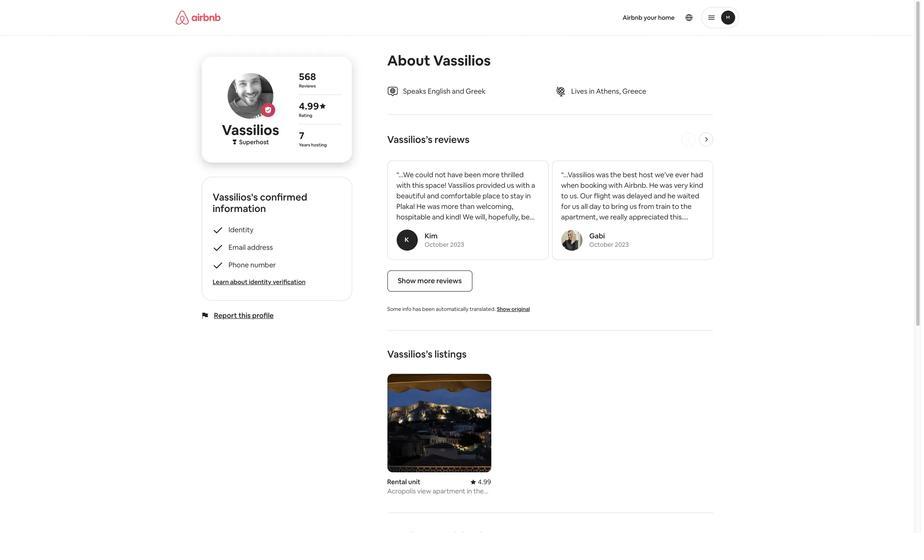 Task type: vqa. For each thing, say whether or not it's contained in the screenshot.
top "been"
yes



Task type: describe. For each thing, give the bounding box(es) containing it.
speaks english and greek
[[403, 87, 486, 96]]

kim october 2023
[[425, 232, 465, 249]]

recommend
[[397, 234, 437, 243]]

we
[[463, 213, 474, 222]]

vassilios's for vassilios's reviews
[[387, 133, 433, 146]]

0 vertical spatial vassilios
[[433, 52, 491, 70]]

1 horizontal spatial to
[[468, 234, 475, 243]]

vassilios inside "…we could not have been more thrilled with this space!  vassilios provided us with a beautiful and comfortable place to stay in plaka! he was more than welcoming, hospitable and kind!  we will, hopefully, be able to visit again and will without hesitation recommend his place to friends! spectacular!!!!…
[[448, 181, 475, 190]]

profile element
[[468, 0, 739, 35]]

has
[[413, 306, 421, 313]]

your
[[644, 14, 657, 22]]

and up was
[[427, 192, 439, 201]]

lives
[[572, 87, 588, 96]]

identity
[[249, 278, 271, 286]]

show more reviews button
[[387, 271, 473, 292]]

gabi
[[590, 232, 605, 241]]

address
[[247, 243, 273, 252]]

not
[[435, 170, 446, 180]]

kind!
[[446, 213, 461, 222]]

learn
[[213, 278, 229, 286]]

a
[[532, 181, 535, 190]]

and down kind! in the top of the page
[[454, 223, 466, 233]]

home
[[659, 14, 675, 22]]

"…we could not have been more thrilled with this space!  vassilios provided us with a beautiful and comfortable place to stay in plaka! he was more than welcoming, hospitable and kind!  we will, hopefully, be able to visit again and will without hesitation recommend his place to friends! spectacular!!!!…
[[397, 170, 539, 254]]

1 vertical spatial 4.99
[[478, 479, 491, 487]]

"…we
[[397, 170, 414, 180]]

1 vertical spatial place
[[448, 234, 466, 243]]

1 vertical spatial been
[[422, 306, 435, 313]]

lives in athens, greece
[[572, 87, 647, 96]]

0 vertical spatial place
[[483, 192, 501, 201]]

vassilios's reviews
[[387, 133, 470, 146]]

vassilios's
[[213, 191, 258, 204]]

kim user profile image
[[397, 230, 418, 251]]

again
[[435, 223, 453, 233]]

plaka
[[413, 496, 429, 505]]

this inside "…we could not have been more thrilled with this space!  vassilios provided us with a beautiful and comfortable place to stay in plaka! he was more than welcoming, hospitable and kind!  we will, hopefully, be able to visit again and will without hesitation recommend his place to friends! spectacular!!!!…
[[412, 181, 424, 190]]

report
[[214, 312, 237, 321]]

welcoming,
[[477, 202, 514, 211]]

about vassilios
[[387, 52, 491, 70]]

2 horizontal spatial more
[[483, 170, 500, 180]]

verified host image
[[265, 107, 272, 114]]

the
[[474, 488, 484, 496]]

show more reviews
[[398, 277, 462, 286]]

will,
[[475, 213, 487, 222]]

in inside "…we could not have been more thrilled with this space!  vassilios provided us with a beautiful and comfortable place to stay in plaka! he was more than welcoming, hospitable and kind!  we will, hopefully, be able to visit again and will without hesitation recommend his place to friends! spectacular!!!!…
[[526, 192, 531, 201]]

his
[[438, 234, 447, 243]]

heart
[[387, 496, 404, 505]]

information
[[213, 203, 266, 215]]

phone
[[228, 261, 249, 270]]

about
[[230, 278, 247, 286]]

in inside rental unit acropolis view apartment in the heart of plaka
[[467, 488, 472, 496]]

about
[[387, 52, 431, 70]]

thrilled
[[501, 170, 524, 180]]

kim user profile image
[[397, 230, 418, 251]]

spectacular!!!!…
[[397, 245, 447, 254]]

hosting
[[311, 142, 327, 148]]

beautiful
[[397, 192, 426, 201]]

have
[[448, 170, 463, 180]]

original
[[512, 306, 530, 313]]

2023 for gabi
[[615, 241, 629, 249]]

airbnb your home link
[[618, 8, 680, 27]]

learn about identity verification button
[[213, 278, 341, 287]]

plaka!
[[397, 202, 415, 211]]

1 horizontal spatial more
[[442, 202, 459, 211]]

been inside "…we could not have been more thrilled with this space!  vassilios provided us with a beautiful and comfortable place to stay in plaka! he was more than welcoming, hospitable and kind!  we will, hopefully, be able to visit again and will without hesitation recommend his place to friends! spectacular!!!!…
[[465, 170, 481, 180]]

airbnb
[[623, 14, 643, 22]]

will
[[468, 223, 478, 233]]

greek
[[466, 87, 486, 96]]

learn about identity verification
[[213, 278, 306, 286]]

comfortable
[[441, 192, 481, 201]]

identity
[[228, 226, 253, 235]]

568
[[299, 70, 316, 83]]

rental
[[387, 479, 407, 487]]

1 vertical spatial vassilios
[[222, 121, 279, 139]]



Task type: locate. For each thing, give the bounding box(es) containing it.
place right his
[[448, 234, 466, 243]]

0 vertical spatial 4.99
[[299, 100, 319, 112]]

1 october from the left
[[425, 241, 449, 249]]

0 horizontal spatial this
[[238, 312, 251, 321]]

1 horizontal spatial show
[[497, 306, 511, 313]]

confirmed
[[260, 191, 307, 204]]

0 horizontal spatial show
[[398, 277, 416, 286]]

1 vertical spatial this
[[238, 312, 251, 321]]

been right have
[[465, 170, 481, 180]]

more up provided
[[483, 170, 500, 180]]

0 horizontal spatial to
[[412, 223, 419, 233]]

speaks
[[403, 87, 426, 96]]

1 horizontal spatial been
[[465, 170, 481, 180]]

gabi october 2023
[[590, 232, 629, 249]]

in right stay
[[526, 192, 531, 201]]

vassilios
[[433, 52, 491, 70], [222, 121, 279, 139], [448, 181, 475, 190]]

0 horizontal spatial october
[[425, 241, 449, 249]]

to left stay
[[502, 192, 509, 201]]

2023 right gabi
[[615, 241, 629, 249]]

apartment
[[433, 488, 466, 496]]

2 vertical spatial in
[[467, 488, 472, 496]]

0 vertical spatial this
[[412, 181, 424, 190]]

2 vertical spatial vassilios
[[448, 181, 475, 190]]

4.99 up the
[[478, 479, 491, 487]]

kim
[[425, 232, 438, 241]]

0 vertical spatial more
[[483, 170, 500, 180]]

was
[[427, 202, 440, 211]]

7
[[299, 130, 304, 142]]

2 horizontal spatial to
[[502, 192, 509, 201]]

info
[[403, 306, 412, 313]]

email
[[228, 243, 246, 252]]

reviews inside button
[[437, 277, 462, 286]]

and down was
[[432, 213, 445, 222]]

0 vertical spatial been
[[465, 170, 481, 180]]

to
[[502, 192, 509, 201], [412, 223, 419, 233], [468, 234, 475, 243]]

of
[[405, 496, 412, 505]]

0 horizontal spatial 2023
[[450, 241, 465, 249]]

568 reviews
[[299, 70, 316, 89]]

athens, greece
[[596, 87, 647, 96]]

with left a
[[516, 181, 530, 190]]

1 horizontal spatial this
[[412, 181, 424, 190]]

october for gabi
[[590, 241, 614, 249]]

reviews up have
[[435, 133, 470, 146]]

more up kind! in the top of the page
[[442, 202, 459, 211]]

1 vassilios's from the top
[[387, 133, 433, 146]]

october for kim
[[425, 241, 449, 249]]

been right has
[[422, 306, 435, 313]]

space!
[[426, 181, 447, 190]]

0 horizontal spatial more
[[418, 277, 435, 286]]

than
[[460, 202, 475, 211]]

email address
[[228, 243, 273, 252]]

unit
[[409, 479, 421, 487]]

1 with from the left
[[397, 181, 411, 190]]

1 horizontal spatial with
[[516, 181, 530, 190]]

stay
[[511, 192, 524, 201]]

reviews
[[435, 133, 470, 146], [437, 277, 462, 286]]

more inside button
[[418, 277, 435, 286]]

reviews
[[299, 83, 316, 89]]

us
[[507, 181, 514, 190]]

2023 for kim
[[450, 241, 465, 249]]

reviews up automatically
[[437, 277, 462, 286]]

airbnb your home
[[623, 14, 675, 22]]

vassilios's for vassilios's listings
[[387, 348, 433, 361]]

1 horizontal spatial 2023
[[615, 241, 629, 249]]

years
[[299, 142, 310, 148]]

1 horizontal spatial in
[[526, 192, 531, 201]]

2023 right his
[[450, 241, 465, 249]]

vassilios user profile image
[[228, 73, 273, 119], [228, 73, 273, 119]]

2 october from the left
[[590, 241, 614, 249]]

0 vertical spatial reviews
[[435, 133, 470, 146]]

show
[[398, 277, 416, 286], [497, 306, 511, 313]]

2 2023 from the left
[[615, 241, 629, 249]]

translated.
[[470, 306, 496, 313]]

vassilios's up "…we
[[387, 133, 433, 146]]

place down provided
[[483, 192, 501, 201]]

1 vertical spatial in
[[526, 192, 531, 201]]

rating
[[299, 113, 312, 119]]

provided
[[477, 181, 506, 190]]

4.99
[[299, 100, 319, 112], [478, 479, 491, 487]]

gabi user profile image
[[562, 230, 583, 251], [562, 230, 583, 251]]

be
[[522, 213, 530, 222]]

with
[[397, 181, 411, 190], [516, 181, 530, 190]]

could
[[416, 170, 434, 180]]

in right lives
[[589, 87, 595, 96]]

and left greek
[[452, 87, 465, 96]]

vassilios down verified host image
[[222, 121, 279, 139]]

2023 inside gabi october 2023
[[615, 241, 629, 249]]

report this profile
[[214, 312, 274, 321]]

4.99 up 'rating'
[[299, 100, 319, 112]]

superhost
[[239, 138, 269, 146]]

2 vassilios's from the top
[[387, 348, 433, 361]]

0 vertical spatial vassilios's
[[387, 133, 433, 146]]

show up info
[[398, 277, 416, 286]]

0 horizontal spatial in
[[467, 488, 472, 496]]

phone number
[[228, 261, 276, 270]]

vassilios's listings
[[387, 348, 467, 361]]

2 horizontal spatial in
[[589, 87, 595, 96]]

visit
[[421, 223, 434, 233]]

2 with from the left
[[516, 181, 530, 190]]

number
[[250, 261, 276, 270]]

0 horizontal spatial with
[[397, 181, 411, 190]]

2 vertical spatial more
[[418, 277, 435, 286]]

more up has
[[418, 277, 435, 286]]

profile
[[252, 312, 274, 321]]

view
[[418, 488, 432, 496]]

vassilios up greek
[[433, 52, 491, 70]]

1 vertical spatial vassilios's
[[387, 348, 433, 361]]

some info has been automatically translated. show original
[[387, 306, 530, 313]]

0 horizontal spatial place
[[448, 234, 466, 243]]

1 vertical spatial to
[[412, 223, 419, 233]]

without
[[480, 223, 505, 233]]

in left the
[[467, 488, 472, 496]]

1 vertical spatial reviews
[[437, 277, 462, 286]]

in
[[589, 87, 595, 96], [526, 192, 531, 201], [467, 488, 472, 496]]

october inside kim october 2023
[[425, 241, 449, 249]]

show left original
[[497, 306, 511, 313]]

1 2023 from the left
[[450, 241, 465, 249]]

some
[[387, 306, 401, 313]]

1 horizontal spatial 4.99
[[478, 479, 491, 487]]

2 vertical spatial to
[[468, 234, 475, 243]]

hesitation
[[506, 223, 539, 233]]

vassilios's left listings
[[387, 348, 433, 361]]

0 vertical spatial show
[[398, 277, 416, 286]]

1 horizontal spatial place
[[483, 192, 501, 201]]

show original button
[[497, 306, 530, 313]]

1 vertical spatial show
[[497, 306, 511, 313]]

rental unit acropolis view apartment in the heart of plaka
[[387, 479, 484, 505]]

report this profile button
[[214, 312, 274, 321]]

this down could at the left top
[[412, 181, 424, 190]]

1 vertical spatial more
[[442, 202, 459, 211]]

to up recommend
[[412, 223, 419, 233]]

2023 inside kim october 2023
[[450, 241, 465, 249]]

4.99 out of 5 average rating,  568 reviews image
[[471, 479, 491, 487]]

english
[[428, 87, 451, 96]]

automatically
[[436, 306, 469, 313]]

listings
[[435, 348, 467, 361]]

acropolis
[[387, 488, 416, 496]]

0 vertical spatial to
[[502, 192, 509, 201]]

vassilios up comfortable
[[448, 181, 475, 190]]

october
[[425, 241, 449, 249], [590, 241, 614, 249]]

1 horizontal spatial october
[[590, 241, 614, 249]]

with down "…we
[[397, 181, 411, 190]]

friends!
[[476, 234, 500, 243]]

0 vertical spatial in
[[589, 87, 595, 96]]

this left profile
[[238, 312, 251, 321]]

hospitable
[[397, 213, 431, 222]]

to down will
[[468, 234, 475, 243]]

verification
[[273, 278, 306, 286]]

able
[[397, 223, 411, 233]]

vassilios's confirmed information
[[213, 191, 307, 215]]

show inside button
[[398, 277, 416, 286]]

place
[[483, 192, 501, 201], [448, 234, 466, 243]]

more
[[483, 170, 500, 180], [442, 202, 459, 211], [418, 277, 435, 286]]

0 horizontal spatial been
[[422, 306, 435, 313]]

october inside gabi october 2023
[[590, 241, 614, 249]]

0 horizontal spatial 4.99
[[299, 100, 319, 112]]

vassilios's
[[387, 133, 433, 146], [387, 348, 433, 361]]

7 years hosting
[[299, 130, 327, 148]]

hopefully,
[[489, 213, 520, 222]]



